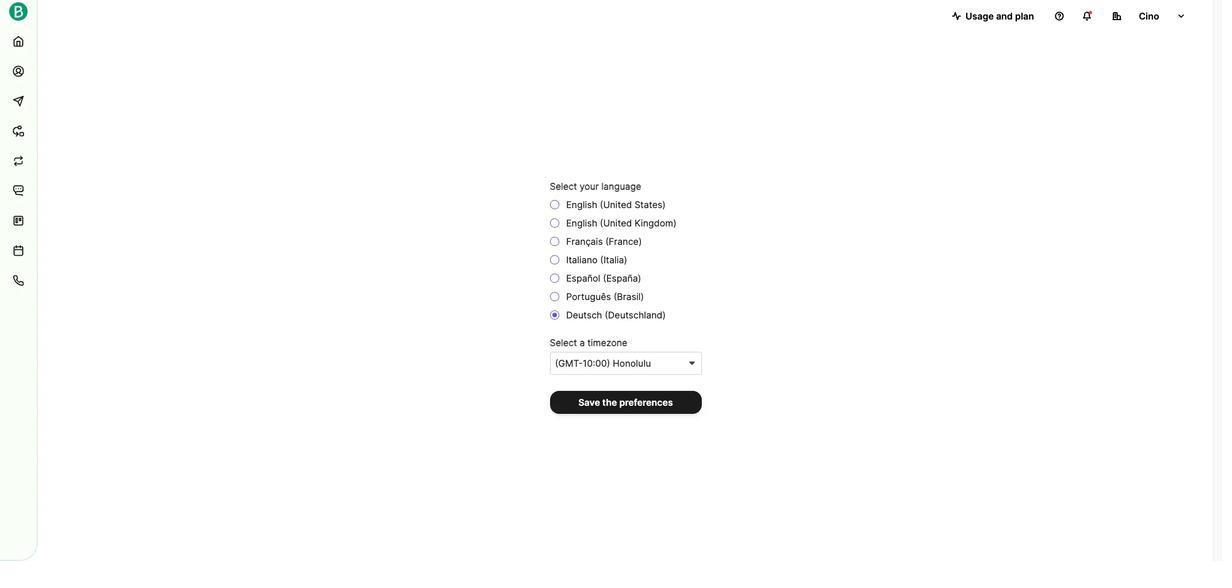 Task type: locate. For each thing, give the bounding box(es) containing it.
(united for states)
[[600, 199, 632, 211]]

save the preferences button
[[550, 391, 702, 414]]

2 english from the top
[[567, 217, 598, 229]]

2 (united from the top
[[600, 217, 632, 229]]

usage and plan
[[966, 10, 1035, 22]]

1 english from the top
[[567, 199, 598, 211]]

1 vertical spatial (united
[[600, 217, 632, 229]]

and
[[997, 10, 1013, 22]]

français (france)
[[564, 236, 642, 247]]

the
[[603, 397, 617, 408]]

1 select from the top
[[550, 181, 577, 192]]

preferences
[[620, 397, 673, 408]]

usage
[[966, 10, 994, 22]]

1 (united from the top
[[600, 199, 632, 211]]

select for select your language
[[550, 181, 577, 192]]

(españa)
[[603, 273, 642, 284]]

english down your
[[567, 199, 598, 211]]

0 vertical spatial english
[[567, 199, 598, 211]]

(france)
[[606, 236, 642, 247]]

2 select from the top
[[550, 337, 577, 349]]

deutsch (deutschland)
[[564, 309, 666, 321]]

plan
[[1016, 10, 1035, 22]]

(united for kingdom)
[[600, 217, 632, 229]]

cino button
[[1104, 5, 1196, 28]]

1 vertical spatial select
[[550, 337, 577, 349]]

select left a
[[550, 337, 577, 349]]

português
[[567, 291, 611, 303]]

0 vertical spatial (united
[[600, 199, 632, 211]]

(deutschland)
[[605, 309, 666, 321]]

(united down the english (united states)
[[600, 217, 632, 229]]

select
[[550, 181, 577, 192], [550, 337, 577, 349]]

español
[[567, 273, 601, 284]]

select left your
[[550, 181, 577, 192]]

cino
[[1139, 10, 1160, 22]]

0 vertical spatial select
[[550, 181, 577, 192]]

english up français
[[567, 217, 598, 229]]

select a timezone
[[550, 337, 628, 349]]

english for english (united states)
[[567, 199, 598, 211]]

1 vertical spatial english
[[567, 217, 598, 229]]

español (españa)
[[564, 273, 642, 284]]

english
[[567, 199, 598, 211], [567, 217, 598, 229]]

(united
[[600, 199, 632, 211], [600, 217, 632, 229]]

(united up english (united kingdom)
[[600, 199, 632, 211]]

select your language
[[550, 181, 642, 192]]



Task type: describe. For each thing, give the bounding box(es) containing it.
italiano
[[567, 254, 598, 266]]

usage and plan button
[[943, 5, 1044, 28]]

kingdom)
[[635, 217, 677, 229]]

a
[[580, 337, 585, 349]]

save
[[579, 397, 600, 408]]

your
[[580, 181, 599, 192]]

english for english (united kingdom)
[[567, 217, 598, 229]]

english (united states)
[[564, 199, 666, 211]]

select for select a timezone
[[550, 337, 577, 349]]

english (united kingdom)
[[564, 217, 677, 229]]

timezone
[[588, 337, 628, 349]]

italiano (italia)
[[564, 254, 628, 266]]

português (brasil)
[[564, 291, 644, 303]]

states)
[[635, 199, 666, 211]]

(brasil)
[[614, 291, 644, 303]]

save the preferences
[[579, 397, 673, 408]]

(italia)
[[600, 254, 628, 266]]

deutsch
[[567, 309, 602, 321]]

language
[[602, 181, 642, 192]]

français
[[567, 236, 603, 247]]



Task type: vqa. For each thing, say whether or not it's contained in the screenshot.
Reject All
no



